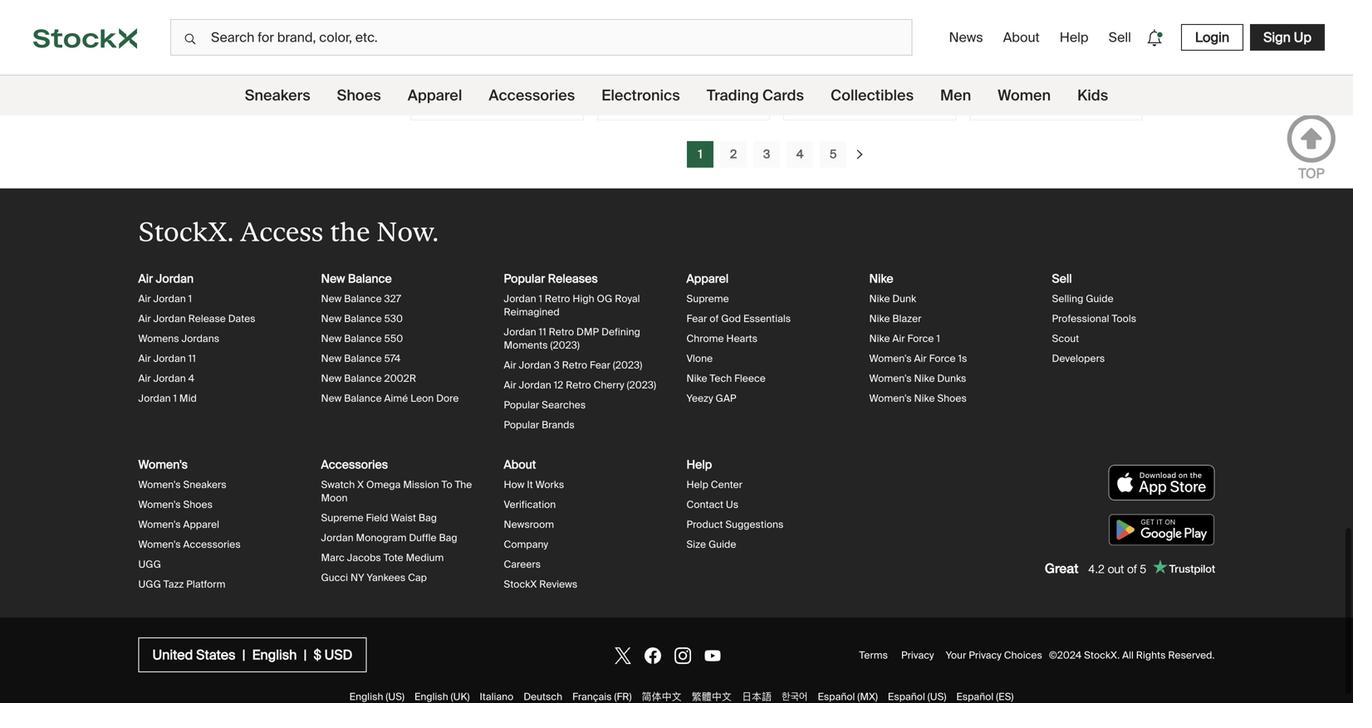Task type: describe. For each thing, give the bounding box(es) containing it.
beige
[[605, 52, 636, 68]]

0 vertical spatial bag
[[419, 494, 437, 507]]

leon
[[411, 375, 434, 388]]

list containing jordan 1 retro high og royal reimagined
[[504, 255, 667, 421]]

martens for dr. martens rikard lunar leather chelsea boot black
[[436, 20, 480, 36]]

5
[[830, 129, 837, 145]]

help for help center contact us product suggestions size guide
[[687, 461, 709, 474]]

1 inside "link"
[[698, 129, 703, 145]]

4 balance from the top
[[344, 335, 382, 348]]

retro left "high"
[[545, 275, 570, 288]]

2 | from the left
[[304, 629, 307, 647]]

women's sneakers women's shoes women's apparel women's accessories ugg ugg tazz platform
[[138, 461, 241, 574]]

collectibles
[[831, 86, 914, 105]]

2 ugg from the top
[[138, 561, 161, 574]]

cherry inside jordan 1 retro high og royal reimagined jordan 11 retro dmp defining moments (2023) air jordan 3 retro fear (2023) air jordan 12 retro cherry (2023) popular searches popular brands
[[594, 361, 625, 374]]

peach
[[715, 36, 749, 52]]

women's up ugg link at bottom
[[138, 521, 181, 534]]

1 balance from the top
[[344, 275, 382, 288]]

574
[[384, 335, 401, 348]]

professional tools link
[[1052, 295, 1137, 308]]

2 - from the left
[[425, 74, 432, 95]]

rikard
[[483, 20, 518, 36]]

omega
[[366, 461, 401, 474]]

1 - from the left
[[419, 74, 425, 95]]

sign up button
[[1251, 24, 1325, 51]]

jordan up reimagined
[[504, 275, 536, 288]]

jordans
[[182, 315, 219, 328]]

nike down the nike dunk link
[[870, 295, 890, 308]]

air jordan 12 retro cherry (2023) link
[[504, 361, 656, 374]]

jordan up air jordan 4 'link'
[[153, 335, 186, 348]]

tab list containing 1
[[655, 116, 899, 151]]

how
[[504, 461, 525, 474]]

platform
[[186, 561, 226, 574]]

developers link
[[1052, 335, 1105, 348]]

up
[[1294, 29, 1312, 46]]

1 inside nike dunk nike blazer nike air force 1 women's air force 1s women's nike dunks women's nike shoes
[[937, 315, 941, 328]]

fleece
[[735, 355, 766, 368]]

popular brands link
[[504, 401, 575, 414]]

popular searches link
[[504, 381, 586, 394]]

blazer
[[893, 295, 922, 308]]

6 balance from the top
[[344, 375, 382, 388]]

careers
[[504, 541, 541, 554]]

sneakers inside product category switcher element
[[245, 86, 310, 105]]

stockx reviews link
[[504, 561, 578, 574]]

swatch x omega mission to the moon supreme field waist bag jordan monogram duffle bag marc jacobs tote medium gucci ny yankees cap
[[321, 461, 472, 567]]

us
[[726, 481, 739, 494]]

jordan down air jordan 1 link
[[153, 295, 186, 308]]

to
[[442, 461, 453, 474]]

reviews
[[539, 561, 578, 574]]

dr. martens 2976 snaffle chelsea boots needles cherry red $90
[[977, 20, 1110, 95]]

jordan up moments
[[504, 308, 536, 321]]

1 vertical spatial (2023)
[[613, 341, 642, 354]]

women's up women's nike shoes link
[[870, 355, 912, 368]]

1 vertical spatial english
[[350, 673, 383, 686]]

selling guide link
[[1052, 275, 1114, 288]]

product
[[687, 501, 723, 514]]

apparel link
[[408, 76, 462, 115]]

martens for dr. martens 2976 snaffle chelsea boots needles cherry red $90
[[995, 20, 1039, 36]]

2
[[730, 129, 737, 145]]

professional
[[1052, 295, 1110, 308]]

black inside dr. martens 3-eye supreme spiderweb black
[[852, 36, 881, 52]]

shoes inside nike dunk nike blazer nike air force 1 women's air force 1s women's nike dunks women's nike shoes
[[938, 375, 967, 388]]

help for help
[[1060, 29, 1089, 46]]

0 vertical spatial 3
[[764, 129, 770, 145]]

of
[[710, 295, 719, 308]]

top
[[1299, 147, 1325, 165]]

stockx logo link
[[0, 0, 170, 75]]

gap
[[716, 375, 737, 388]]

jordan 1 mid link
[[138, 375, 197, 388]]

list containing supreme
[[687, 255, 850, 421]]

newsroom
[[504, 501, 554, 514]]

size
[[687, 521, 706, 534]]

fear inside jordan 1 retro high og royal reimagined jordan 11 retro dmp defining moments (2023) air jordan 3 retro fear (2023) air jordan 12 retro cherry (2023) popular searches popular brands
[[590, 341, 611, 354]]

stockx logo image
[[33, 28, 137, 49]]

nike left dunk
[[870, 275, 890, 288]]

gucci
[[321, 554, 348, 567]]

$90
[[977, 74, 1008, 95]]

jordan inside swatch x omega mission to the moon supreme field waist bag jordan monogram duffle bag marc jacobs tote medium gucci ny yankees cap
[[321, 514, 354, 527]]

chrome
[[687, 315, 724, 328]]

women's shoes link
[[138, 481, 213, 494]]

accessories inside product category switcher element
[[489, 86, 575, 105]]

supreme inside 'supreme fear of god essentials chrome hearts vlone nike tech fleece yeezy gap'
[[687, 275, 729, 288]]

about link
[[997, 22, 1047, 53]]

list containing help center
[[687, 441, 850, 581]]

2976
[[1042, 20, 1069, 36]]

2 new from the top
[[321, 295, 342, 308]]

air jordan 1 air jordan release dates womens jordans air jordan 11 air jordan 4 jordan 1 mid
[[138, 275, 256, 388]]

high
[[573, 275, 595, 288]]

1 | from the left
[[242, 629, 246, 647]]

access
[[240, 199, 324, 230]]

air jordan 4 link
[[138, 355, 195, 368]]

list containing air jordan 1
[[138, 255, 301, 421]]

verification
[[504, 481, 556, 494]]

$
[[314, 629, 321, 647]]

ios image
[[1109, 448, 1215, 484]]

vlone
[[687, 335, 713, 348]]

1 list item from the left
[[615, 628, 638, 648]]

women's up women's shoes link
[[138, 461, 181, 474]]

yankees
[[367, 554, 406, 567]]

1 up the air jordan release dates link
[[188, 275, 192, 288]]

3 inside jordan 1 retro high og royal reimagined jordan 11 retro dmp defining moments (2023) air jordan 3 retro fear (2023) air jordan 12 retro cherry (2023) popular searches popular brands
[[554, 341, 560, 354]]

supreme fear of god essentials chrome hearts vlone nike tech fleece yeezy gap
[[687, 275, 791, 388]]

jacobs
[[347, 534, 381, 547]]

fear of god essentials link
[[687, 295, 791, 308]]

men
[[941, 86, 972, 105]]

eye
[[867, 20, 887, 36]]

apparel inside product category switcher element
[[408, 86, 462, 105]]

monogram
[[356, 514, 407, 527]]

11 inside jordan 1 retro high og royal reimagined jordan 11 retro dmp defining moments (2023) air jordan 3 retro fear (2023) air jordan 12 retro cherry (2023) popular searches popular brands
[[539, 308, 547, 321]]

shoes inside women's sneakers women's shoes women's apparel women's accessories ugg ugg tazz platform
[[183, 481, 213, 494]]

nike tech fleece link
[[687, 355, 766, 368]]

jordan 1 retro high og royal reimagined jordan 11 retro dmp defining moments (2023) air jordan 3 retro fear (2023) air jordan 12 retro cherry (2023) popular searches popular brands
[[504, 275, 656, 414]]

trading cards
[[707, 86, 804, 105]]

5 link
[[820, 124, 847, 150]]

0 vertical spatial english
[[252, 629, 297, 647]]

adrian
[[670, 20, 705, 36]]

new balance 550 link
[[321, 315, 403, 328]]

collectibles link
[[831, 76, 914, 115]]

11 inside the air jordan 1 air jordan release dates womens jordans air jordan 11 air jordan 4 jordan 1 mid
[[188, 335, 196, 348]]

womens jordans link
[[138, 315, 219, 328]]

dr. for dr. martens rikard lunar leather chelsea boot black
[[419, 20, 433, 36]]

dr. martens rikard lunar leather chelsea boot black
[[419, 20, 568, 52]]

nike air force 1 link
[[870, 315, 941, 328]]

tazz
[[164, 561, 184, 574]]

essentials
[[744, 295, 791, 308]]

dr. for dr. martens 2976 snaffle chelsea boots needles cherry red $90
[[977, 20, 992, 36]]

contact
[[687, 481, 724, 494]]

sneakers link
[[245, 76, 310, 115]]

selling guide professional tools scout developers
[[1052, 275, 1137, 348]]

retro up air jordan 12 retro cherry (2023) link
[[562, 341, 588, 354]]

2 vertical spatial (2023)
[[627, 361, 656, 374]]

cherry inside dr. martens 2976 snaffle chelsea boots needles cherry red $90
[[977, 52, 1013, 68]]

shoes inside product category switcher element
[[337, 86, 381, 105]]

women's down women's shoes link
[[138, 501, 181, 514]]

jordan 11 retro dmp defining moments (2023) link
[[504, 308, 641, 334]]

product category switcher element
[[0, 76, 1354, 115]]

needles
[[1059, 36, 1105, 52]]

air jordan 1 link
[[138, 275, 192, 288]]

united
[[152, 629, 193, 647]]

snaffle for $90
[[1072, 20, 1110, 36]]

550
[[384, 315, 403, 328]]

aimé
[[384, 375, 408, 388]]



Task type: locate. For each thing, give the bounding box(es) containing it.
2 black from the left
[[852, 36, 881, 52]]

list containing selling guide
[[1052, 255, 1215, 421]]

nike
[[870, 275, 890, 288], [870, 295, 890, 308], [870, 315, 890, 328], [687, 355, 708, 368], [914, 355, 935, 368], [914, 375, 935, 388]]

0 horizontal spatial snaffle
[[708, 20, 745, 36]]

list containing women's sneakers
[[138, 441, 301, 581]]

1 horizontal spatial sneakers
[[245, 86, 310, 105]]

jordan monogram duffle bag link
[[321, 514, 458, 527]]

martens inside dr. martens adrian snaffle desert oasis suede peach beige $97
[[622, 20, 667, 36]]

0 horizontal spatial chelsea
[[463, 36, 507, 52]]

help up contact
[[687, 461, 709, 474]]

cap
[[408, 554, 427, 567]]

chelsea up the red
[[977, 36, 1022, 52]]

martens inside dr. martens 2976 snaffle chelsea boots needles cherry red $90
[[995, 20, 1039, 36]]

1 vertical spatial 4
[[188, 355, 195, 368]]

apparel inside women's sneakers women's shoes women's apparel women's accessories ugg ugg tazz platform
[[183, 501, 219, 514]]

2 popular from the top
[[504, 401, 539, 414]]

dr. up spiderweb at the right
[[791, 20, 806, 36]]

0 vertical spatial fear
[[687, 295, 707, 308]]

3 list item from the left
[[668, 628, 698, 648]]

1 vertical spatial ugg
[[138, 561, 161, 574]]

0 horizontal spatial bag
[[419, 494, 437, 507]]

327
[[384, 275, 401, 288]]

4 martens from the left
[[995, 20, 1039, 36]]

moon
[[321, 474, 348, 487]]

0 horizontal spatial supreme
[[321, 494, 364, 507]]

new down new balance 327 link
[[321, 295, 342, 308]]

0 vertical spatial guide
[[1086, 275, 1114, 288]]

2 chelsea from the left
[[977, 36, 1022, 52]]

women's nike shoes link
[[870, 375, 967, 388]]

nike inside 'supreme fear of god essentials chrome hearts vlone nike tech fleece yeezy gap'
[[687, 355, 708, 368]]

0 horizontal spatial |
[[242, 629, 246, 647]]

shoes down 'women's sneakers' link
[[183, 481, 213, 494]]

dr. inside dr. martens adrian snaffle desert oasis suede peach beige $97
[[605, 20, 619, 36]]

1 left the 2
[[698, 129, 703, 145]]

dr. inside dr. martens 2976 snaffle chelsea boots needles cherry red $90
[[977, 20, 992, 36]]

2 horizontal spatial supreme
[[890, 20, 939, 36]]

womens
[[138, 315, 179, 328]]

dr.
[[419, 20, 433, 36], [605, 20, 619, 36], [791, 20, 806, 36], [977, 20, 992, 36]]

new balance 530 link
[[321, 295, 403, 308]]

1 horizontal spatial apparel
[[408, 86, 462, 105]]

0 horizontal spatial guide
[[709, 521, 737, 534]]

women link
[[998, 76, 1051, 115]]

0 horizontal spatial black
[[539, 36, 568, 52]]

chelsea inside dr. martens 2976 snaffle chelsea boots needles cherry red $90
[[977, 36, 1022, 52]]

0 vertical spatial sneakers
[[245, 86, 310, 105]]

accessories
[[489, 86, 575, 105], [183, 521, 241, 534]]

sneakers
[[245, 86, 310, 105], [183, 461, 227, 474]]

bag right the duffle
[[439, 514, 458, 527]]

1 horizontal spatial cherry
[[977, 52, 1013, 68]]

1 horizontal spatial |
[[304, 629, 307, 647]]

1 horizontal spatial guide
[[1086, 275, 1114, 288]]

accessories link
[[489, 76, 575, 115]]

oasis
[[644, 36, 675, 52]]

accessories down boot
[[489, 86, 575, 105]]

530
[[384, 295, 403, 308]]

dr. inside dr. martens rikard lunar leather chelsea boot black
[[419, 20, 433, 36]]

careers link
[[504, 541, 541, 554]]

1 dr. from the left
[[419, 20, 433, 36]]

ny
[[351, 554, 364, 567]]

6 new from the top
[[321, 375, 342, 388]]

cherry up $90
[[977, 52, 1013, 68]]

list containing swatch x omega mission to the moon
[[321, 441, 484, 581]]

1 vertical spatial apparel
[[183, 501, 219, 514]]

balance down new balance 2002r link
[[344, 375, 382, 388]]

list containing how it works
[[504, 441, 667, 581]]

balance
[[344, 275, 382, 288], [344, 295, 382, 308], [344, 315, 382, 328], [344, 335, 382, 348], [344, 355, 382, 368], [344, 375, 382, 388]]

english left $
[[252, 629, 297, 647]]

2 dr. from the left
[[605, 20, 619, 36]]

supreme up of
[[687, 275, 729, 288]]

4 dr. from the left
[[977, 20, 992, 36]]

3 right the 2
[[764, 129, 770, 145]]

1 vertical spatial 3
[[554, 341, 560, 354]]

list
[[138, 255, 301, 421], [321, 255, 484, 421], [504, 255, 667, 421], [687, 255, 850, 421], [870, 255, 1032, 421], [1052, 255, 1215, 421], [138, 441, 301, 581], [321, 441, 484, 581], [504, 441, 667, 581], [687, 441, 850, 581], [615, 628, 728, 648]]

snaffle up "peach" on the right of page
[[708, 20, 745, 36]]

force up women's air force 1s link
[[908, 315, 934, 328]]

3 martens from the left
[[808, 20, 853, 36]]

men link
[[941, 76, 972, 115]]

snaffle for $97
[[708, 20, 745, 36]]

english
[[252, 629, 297, 647], [350, 673, 383, 686]]

0 horizontal spatial accessories
[[183, 521, 241, 534]]

marc jacobs tote medium link
[[321, 534, 444, 547]]

1 horizontal spatial 4
[[797, 129, 804, 145]]

shoes left "--"
[[337, 86, 381, 105]]

air jordan 11 link
[[138, 335, 196, 348]]

dr. for dr. martens 3-eye supreme spiderweb black
[[791, 20, 806, 36]]

1 up women's air force 1s link
[[937, 315, 941, 328]]

martens up "boots" on the right
[[995, 20, 1039, 36]]

vlone link
[[687, 335, 713, 348]]

ugg down ugg link at bottom
[[138, 561, 161, 574]]

2 balance from the top
[[344, 295, 382, 308]]

1 vertical spatial accessories
[[183, 521, 241, 534]]

back to top image
[[1287, 96, 1337, 146]]

snaffle inside dr. martens 2976 snaffle chelsea boots needles cherry red $90
[[1072, 20, 1110, 36]]

gucci ny yankees cap link
[[321, 554, 427, 567]]

1 horizontal spatial snaffle
[[1072, 20, 1110, 36]]

popular down popular searches link
[[504, 401, 539, 414]]

apparel down the leather
[[408, 86, 462, 105]]

| left $
[[304, 629, 307, 647]]

4 inside the air jordan 1 air jordan release dates womens jordans air jordan 11 air jordan 4 jordan 1 mid
[[188, 355, 195, 368]]

mission
[[403, 461, 439, 474]]

women's apparel link
[[138, 501, 219, 514]]

0 horizontal spatial english
[[252, 629, 297, 647]]

accessories down women's apparel link
[[183, 521, 241, 534]]

1 vertical spatial guide
[[709, 521, 737, 534]]

0 vertical spatial accessories
[[489, 86, 575, 105]]

women's down women's nike dunks link
[[870, 375, 912, 388]]

yeezy gap link
[[687, 375, 737, 388]]

new down new balance 2002r link
[[321, 375, 342, 388]]

martens up spiderweb at the right
[[808, 20, 853, 36]]

2 snaffle from the left
[[1072, 20, 1110, 36]]

0 vertical spatial 11
[[539, 308, 547, 321]]

tote
[[384, 534, 404, 547]]

sell link
[[1102, 22, 1138, 53]]

11 down the jordans
[[188, 335, 196, 348]]

apparel up the women's accessories link
[[183, 501, 219, 514]]

2 vertical spatial shoes
[[183, 481, 213, 494]]

1 horizontal spatial chelsea
[[977, 36, 1022, 52]]

suede
[[677, 36, 712, 52]]

nike down the nike blazer link
[[870, 315, 890, 328]]

1 vertical spatial force
[[929, 335, 956, 348]]

jordan down air jordan 4 'link'
[[138, 375, 171, 388]]

cherry down "air jordan 3 retro fear (2023)" 'link'
[[594, 361, 625, 374]]

0 horizontal spatial shoes
[[183, 481, 213, 494]]

air
[[138, 275, 151, 288], [138, 295, 151, 308], [893, 315, 905, 328], [138, 335, 151, 348], [914, 335, 927, 348], [504, 341, 517, 354], [138, 355, 151, 368], [504, 361, 517, 374]]

1 popular from the top
[[504, 381, 539, 394]]

martens inside dr. martens rikard lunar leather chelsea boot black
[[436, 20, 480, 36]]

field
[[366, 494, 388, 507]]

force
[[908, 315, 934, 328], [929, 335, 956, 348]]

reimagined
[[504, 288, 560, 301]]

new down the new balance 550 link
[[321, 335, 342, 348]]

snaffle inside dr. martens adrian snaffle desert oasis suede peach beige $97
[[708, 20, 745, 36]]

supreme down the moon
[[321, 494, 364, 507]]

retro right 12
[[566, 361, 591, 374]]

0 vertical spatial 4
[[797, 129, 804, 145]]

1 horizontal spatial supreme
[[687, 275, 729, 288]]

jordan up marc
[[321, 514, 354, 527]]

5 balance from the top
[[344, 355, 382, 368]]

chelsea down rikard
[[463, 36, 507, 52]]

android image
[[1109, 497, 1215, 529]]

1 horizontal spatial shoes
[[337, 86, 381, 105]]

1 up reimagined
[[539, 275, 543, 288]]

list containing new balance 327
[[321, 255, 484, 421]]

retro left "dmp"
[[549, 308, 574, 321]]

new balance 574 link
[[321, 335, 401, 348]]

1 vertical spatial popular
[[504, 401, 539, 414]]

supreme field waist bag link
[[321, 494, 437, 507]]

1 horizontal spatial black
[[852, 36, 881, 52]]

dr. up desert
[[605, 20, 619, 36]]

sneakers up women's shoes link
[[183, 461, 227, 474]]

jordan up popular searches link
[[519, 361, 552, 374]]

0 horizontal spatial 3
[[554, 341, 560, 354]]

2 vertical spatial supreme
[[321, 494, 364, 507]]

11 up moments
[[539, 308, 547, 321]]

4 up mid
[[188, 355, 195, 368]]

guide inside help center contact us product suggestions size guide
[[709, 521, 737, 534]]

united states | english | $ usd
[[152, 629, 353, 647]]

1 horizontal spatial fear
[[687, 295, 707, 308]]

martens up the leather
[[436, 20, 480, 36]]

list containing nike dunk
[[870, 255, 1032, 421]]

new up new balance 530 link
[[321, 275, 342, 288]]

1 vertical spatial sneakers
[[183, 461, 227, 474]]

nike down women's nike dunks link
[[914, 375, 935, 388]]

accessories inside women's sneakers women's shoes women's apparel women's accessories ugg ugg tazz platform
[[183, 521, 241, 534]]

0 vertical spatial (2023)
[[550, 322, 580, 334]]

popular up popular brands link
[[504, 381, 539, 394]]

balance down the new balance 550 link
[[344, 335, 382, 348]]

black down lunar
[[539, 36, 568, 52]]

4 link
[[787, 124, 814, 150]]

how it works link
[[504, 461, 564, 474]]

air jordan 3 retro fear (2023) link
[[504, 341, 642, 354]]

1 horizontal spatial accessories
[[489, 86, 575, 105]]

newsroom link
[[504, 501, 554, 514]]

martens for dr. martens adrian snaffle desert oasis suede peach beige $97
[[622, 20, 667, 36]]

guide up professional tools link
[[1086, 275, 1114, 288]]

medium
[[406, 534, 444, 547]]

jordan up jordan 1 mid link
[[153, 355, 186, 368]]

1 left mid
[[173, 375, 177, 388]]

nike down vlone
[[687, 355, 708, 368]]

help inside help center contact us product suggestions size guide
[[687, 461, 709, 474]]

1 vertical spatial bag
[[439, 514, 458, 527]]

bag up the duffle
[[419, 494, 437, 507]]

fear up air jordan 12 retro cherry (2023) link
[[590, 341, 611, 354]]

supreme inside swatch x omega mission to the moon supreme field waist bag jordan monogram duffle bag marc jacobs tote medium gucci ny yankees cap
[[321, 494, 364, 507]]

cards
[[763, 86, 804, 105]]

chelsea inside dr. martens rikard lunar leather chelsea boot black
[[463, 36, 507, 52]]

1 chelsea from the left
[[463, 36, 507, 52]]

0 horizontal spatial help
[[687, 461, 709, 474]]

x
[[357, 461, 364, 474]]

1 horizontal spatial 11
[[539, 308, 547, 321]]

2 horizontal spatial shoes
[[938, 375, 967, 388]]

0 vertical spatial cherry
[[977, 52, 1013, 68]]

3 up 12
[[554, 341, 560, 354]]

kids
[[1078, 86, 1109, 105]]

1 vertical spatial 11
[[188, 335, 196, 348]]

force left 1s
[[929, 335, 956, 348]]

help right "boots" on the right
[[1060, 29, 1089, 46]]

stockx
[[504, 561, 537, 574]]

1 inside jordan 1 retro high og royal reimagined jordan 11 retro dmp defining moments (2023) air jordan 3 retro fear (2023) air jordan 12 retro cherry (2023) popular searches popular brands
[[539, 275, 543, 288]]

0 vertical spatial help
[[1060, 29, 1089, 46]]

1 vertical spatial fear
[[590, 341, 611, 354]]

shoes down the dunks
[[938, 375, 967, 388]]

the
[[330, 199, 370, 230]]

0 horizontal spatial sneakers
[[183, 461, 227, 474]]

1 vertical spatial shoes
[[938, 375, 967, 388]]

jordan down moments
[[519, 341, 552, 354]]

3 dr. from the left
[[791, 20, 806, 36]]

balance up the new balance 550 link
[[344, 295, 382, 308]]

dr. inside dr. martens 3-eye supreme spiderweb black
[[791, 20, 806, 36]]

1 horizontal spatial english
[[350, 673, 383, 686]]

3 new from the top
[[321, 315, 342, 328]]

1 new from the top
[[321, 275, 342, 288]]

tab list
[[655, 116, 899, 151]]

supreme inside dr. martens 3-eye supreme spiderweb black
[[890, 20, 939, 36]]

usd
[[325, 629, 353, 647]]

product suggestions link
[[687, 501, 784, 514]]

women's up women's apparel link
[[138, 481, 181, 494]]

ugg up ugg tazz platform link
[[138, 541, 161, 554]]

dore
[[436, 375, 459, 388]]

electronics link
[[602, 76, 680, 115]]

nike dunk link
[[870, 275, 917, 288]]

women's sneakers link
[[138, 461, 227, 474]]

0 vertical spatial popular
[[504, 381, 539, 394]]

1 vertical spatial cherry
[[594, 361, 625, 374]]

1 horizontal spatial help
[[1060, 29, 1089, 46]]

new balance aimé leon dore link
[[321, 375, 459, 388]]

0 horizontal spatial apparel
[[183, 501, 219, 514]]

english left (us)
[[350, 673, 383, 686]]

help link
[[1053, 22, 1096, 53]]

0 vertical spatial force
[[908, 315, 934, 328]]

new up new balance 574 link
[[321, 315, 342, 328]]

works
[[536, 461, 564, 474]]

martens for dr. martens 3-eye supreme spiderweb black
[[808, 20, 853, 36]]

0 horizontal spatial 4
[[188, 355, 195, 368]]

black down 3-
[[852, 36, 881, 52]]

black
[[539, 36, 568, 52], [852, 36, 881, 52]]

3 balance from the top
[[344, 315, 382, 328]]

$525
[[791, 74, 831, 95]]

0 vertical spatial supreme
[[890, 20, 939, 36]]

1 ugg from the top
[[138, 541, 161, 554]]

martens
[[436, 20, 480, 36], [622, 20, 667, 36], [808, 20, 853, 36], [995, 20, 1039, 36]]

4 new from the top
[[321, 335, 342, 348]]

0 horizontal spatial 11
[[188, 335, 196, 348]]

stockx. access the now.
[[138, 199, 439, 230]]

4 inside 4 link
[[797, 129, 804, 145]]

supreme right eye
[[890, 20, 939, 36]]

dr. for dr. martens adrian snaffle desert oasis suede peach beige $97
[[605, 20, 619, 36]]

dr. martens adrian snaffle desert oasis suede peach beige $97
[[605, 20, 749, 95]]

login button
[[1181, 24, 1244, 51]]

| right states
[[242, 629, 246, 647]]

balance down new balance 574 link
[[344, 355, 382, 368]]

1 black from the left
[[539, 36, 568, 52]]

0 horizontal spatial cherry
[[594, 361, 625, 374]]

god
[[721, 295, 741, 308]]

0 vertical spatial ugg
[[138, 541, 161, 554]]

women's down nike air force 1 link
[[870, 335, 912, 348]]

guide down 'product suggestions' link
[[709, 521, 737, 534]]

boots
[[1025, 36, 1056, 52]]

company link
[[504, 521, 548, 534]]

snaffle up needles
[[1072, 20, 1110, 36]]

jordan 1 retro high og royal reimagined link
[[504, 275, 640, 301]]

red
[[1016, 52, 1038, 68]]

0 vertical spatial shoes
[[337, 86, 381, 105]]

women's
[[870, 335, 912, 348], [870, 355, 912, 368], [870, 375, 912, 388], [138, 461, 181, 474], [138, 481, 181, 494], [138, 501, 181, 514], [138, 521, 181, 534]]

leather
[[419, 36, 460, 52]]

4 right '3' link at right top
[[797, 129, 804, 145]]

1 vertical spatial supreme
[[687, 275, 729, 288]]

1 snaffle from the left
[[708, 20, 745, 36]]

bag
[[419, 494, 437, 507], [439, 514, 458, 527]]

martens up oasis
[[622, 20, 667, 36]]

balance down new balance 530 link
[[344, 315, 382, 328]]

hearts
[[727, 315, 758, 328]]

lunar
[[520, 20, 551, 36]]

1 vertical spatial help
[[687, 461, 709, 474]]

sell
[[1109, 29, 1132, 46]]

black inside dr. martens rikard lunar leather chelsea boot black
[[539, 36, 568, 52]]

fear inside 'supreme fear of god essentials chrome hearts vlone nike tech fleece yeezy gap'
[[687, 295, 707, 308]]

sneakers left shoes link on the left top of the page
[[245, 86, 310, 105]]

5 new from the top
[[321, 355, 342, 368]]

1 martens from the left
[[436, 20, 480, 36]]

women's air force 1s link
[[870, 335, 967, 348]]

dr. left about link
[[977, 20, 992, 36]]

list item
[[615, 628, 638, 648], [638, 628, 668, 648], [668, 628, 698, 648]]

notification unread icon image
[[1143, 26, 1167, 50]]

martens inside dr. martens 3-eye supreme spiderweb black
[[808, 20, 853, 36]]

0 horizontal spatial fear
[[590, 341, 611, 354]]

guide inside 'selling guide professional tools scout developers'
[[1086, 275, 1114, 288]]

royal
[[615, 275, 640, 288]]

news
[[949, 29, 984, 46]]

dmp
[[577, 308, 599, 321]]

brands
[[542, 401, 575, 414]]

sneakers inside women's sneakers women's shoes women's apparel women's accessories ugg ugg tazz platform
[[183, 461, 227, 474]]

new down new balance 574 link
[[321, 355, 342, 368]]

fear left of
[[687, 295, 707, 308]]

sign up
[[1264, 29, 1312, 46]]

2 link
[[721, 124, 747, 150]]

2 list item from the left
[[638, 628, 668, 648]]

1 horizontal spatial 3
[[764, 129, 770, 145]]

2 martens from the left
[[622, 20, 667, 36]]

0 vertical spatial apparel
[[408, 86, 462, 105]]

1 horizontal spatial bag
[[439, 514, 458, 527]]

Search... search field
[[170, 19, 913, 56]]

dr. up the leather
[[419, 20, 433, 36]]

balance up new balance 530 link
[[344, 275, 382, 288]]

nike down women's air force 1s link
[[914, 355, 935, 368]]

jordan up the air jordan release dates link
[[153, 275, 186, 288]]



Task type: vqa. For each thing, say whether or not it's contained in the screenshot.
topmost 11
yes



